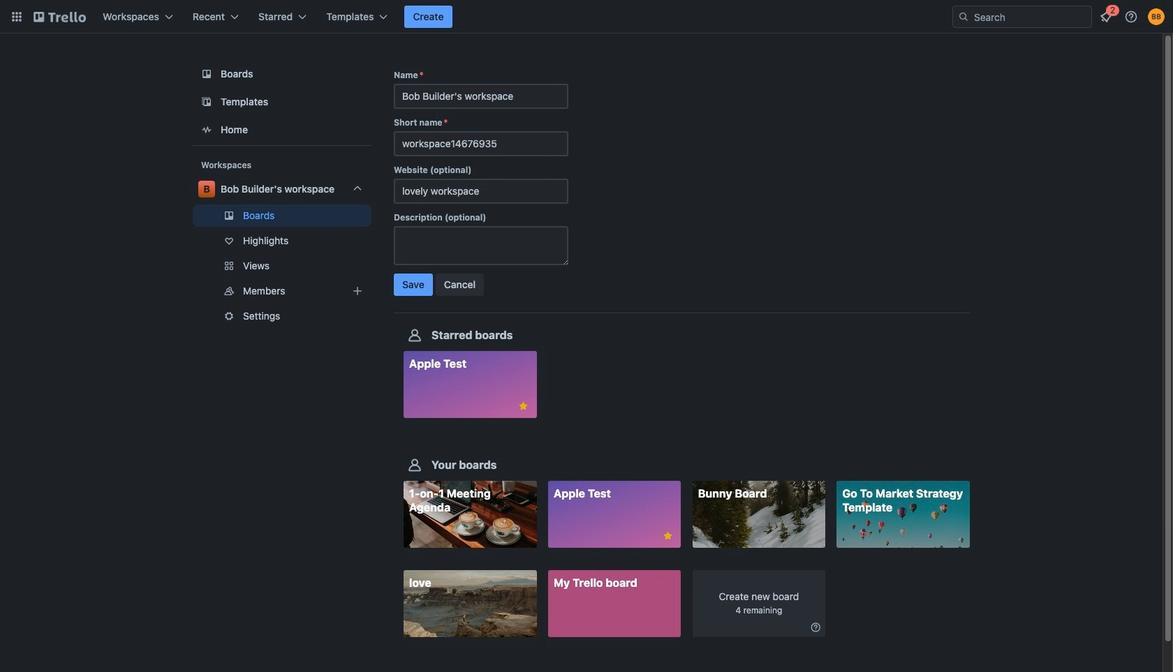 Task type: locate. For each thing, give the bounding box(es) containing it.
template board image
[[198, 94, 215, 110]]

None text field
[[394, 131, 568, 156]]

primary element
[[0, 0, 1173, 34]]

None text field
[[394, 84, 568, 109], [394, 179, 568, 204], [394, 226, 568, 265], [394, 84, 568, 109], [394, 179, 568, 204], [394, 226, 568, 265]]

2 notifications image
[[1098, 8, 1114, 25]]

back to home image
[[34, 6, 86, 28]]

click to unstar this board. it will be removed from your starred list. image
[[662, 530, 674, 543]]

board image
[[198, 66, 215, 82]]

bob builder (bobbuilder40) image
[[1148, 8, 1165, 25]]

organizationdetailform element
[[394, 70, 970, 302]]

click to unstar this board. it will be removed from your starred list. image
[[517, 400, 530, 413]]



Task type: vqa. For each thing, say whether or not it's contained in the screenshot.
Bob Builder (bobbuilder40) icon
yes



Task type: describe. For each thing, give the bounding box(es) containing it.
add image
[[349, 283, 366, 300]]

open information menu image
[[1124, 10, 1138, 24]]

sm image
[[809, 621, 823, 635]]

none text field inside organizationdetailform element
[[394, 131, 568, 156]]

search image
[[958, 11, 969, 22]]

Search field
[[969, 6, 1091, 27]]

home image
[[198, 122, 215, 138]]



